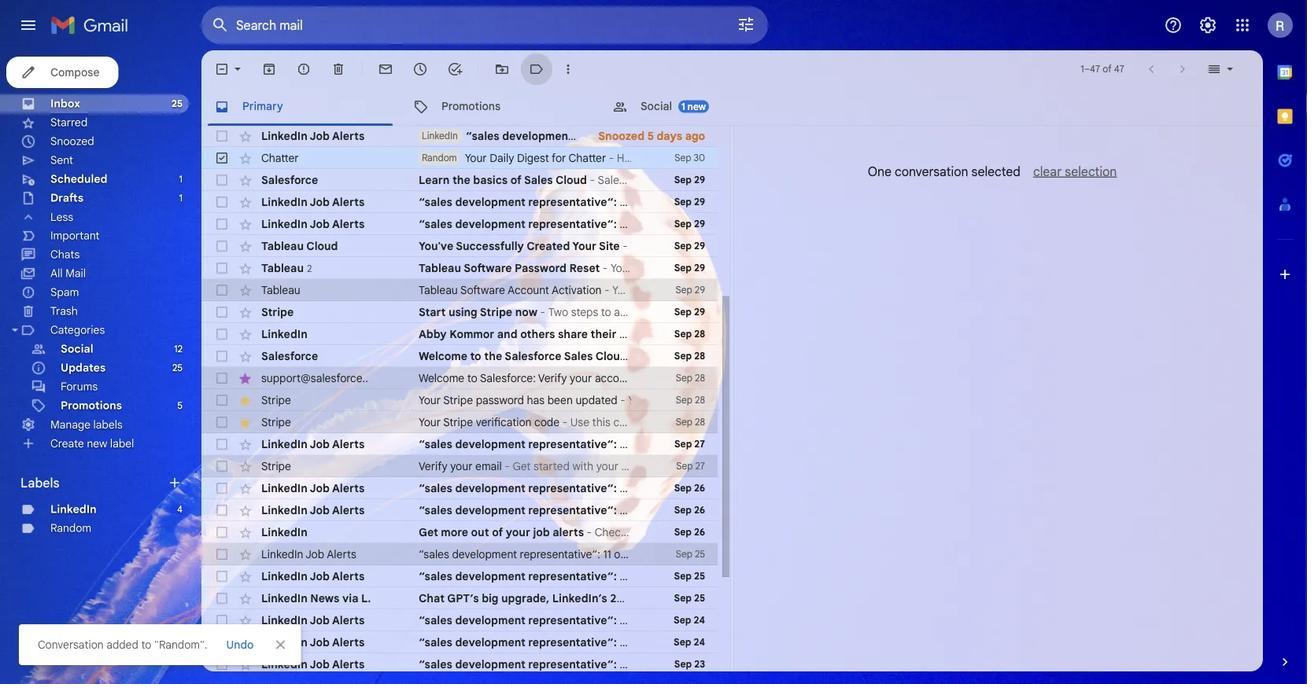 Task type: vqa. For each thing, say whether or not it's contained in the screenshot.
Random for Random Your Daily Digest for Chatter -
yes



Task type: locate. For each thing, give the bounding box(es) containing it.
1 vertical spatial sep 27
[[676, 461, 705, 473]]

snoozed left days
[[598, 129, 645, 143]]

tableau left the 2
[[261, 261, 304, 275]]

delete image
[[331, 61, 346, 77]]

2 vertical spatial 24
[[694, 637, 705, 649]]

been
[[548, 394, 573, 407]]

1 horizontal spatial social
[[641, 100, 672, 113]]

2 "sales development representative": 11 opportunities from the top
[[419, 658, 705, 672]]

3 linkedin job alerts from the top
[[261, 217, 365, 231]]

11
[[603, 548, 611, 562], [620, 658, 629, 672]]

1 vertical spatial 5
[[177, 400, 183, 412]]

get
[[419, 526, 438, 540]]

linkedin inside labels navigation
[[50, 503, 97, 517]]

"sales development representative": 11 opportunities
[[419, 548, 681, 562], [419, 658, 705, 672]]

2 vertical spatial of
[[492, 526, 503, 540]]

promotions inside promotions tab
[[442, 100, 501, 113]]

"sales inside 'link'
[[419, 636, 453, 650]]

1 vertical spatial the
[[484, 350, 502, 363]]

9 row from the top
[[202, 302, 718, 324]]

0 horizontal spatial social
[[61, 342, 93, 356]]

trial
[[630, 350, 653, 363]]

days
[[657, 129, 683, 143]]

None checkbox
[[214, 61, 230, 77], [214, 128, 230, 144], [214, 150, 230, 166], [214, 172, 230, 188], [214, 194, 230, 210], [214, 216, 230, 232], [214, 239, 230, 254], [214, 283, 230, 298], [214, 415, 230, 431], [214, 459, 230, 475], [214, 481, 230, 497], [214, 569, 230, 585], [214, 591, 230, 607], [214, 613, 230, 629], [214, 61, 230, 77], [214, 128, 230, 144], [214, 150, 230, 166], [214, 172, 230, 188], [214, 194, 230, 210], [214, 216, 230, 232], [214, 239, 230, 254], [214, 283, 230, 298], [214, 415, 230, 431], [214, 459, 230, 475], [214, 481, 230, 497], [214, 569, 230, 585], [214, 591, 230, 607], [214, 613, 230, 629]]

0 vertical spatial the
[[453, 173, 471, 187]]

opportunities inside 'link'
[[629, 636, 702, 650]]

- right the alerts
[[587, 526, 592, 540]]

chatter down primary
[[261, 151, 299, 165]]

digest
[[517, 151, 549, 165]]

- right reset
[[603, 261, 608, 275]]

upgrade,
[[501, 592, 550, 606]]

sep 25 for 11
[[676, 549, 705, 561]]

5
[[648, 129, 654, 143], [177, 400, 183, 412], [620, 636, 626, 650]]

settings image
[[1199, 16, 1218, 35]]

-
[[609, 151, 614, 165], [590, 173, 595, 187], [623, 239, 628, 253], [603, 261, 608, 275], [605, 283, 610, 297], [541, 305, 546, 319], [621, 394, 626, 407], [563, 416, 568, 429], [505, 460, 510, 474], [587, 526, 592, 540]]

2 "sales development representative": 30+ opportunities link from the top
[[419, 481, 716, 497]]

1 vertical spatial "sales development representative": 30+ opportunities link
[[419, 481, 716, 497]]

1 vertical spatial software
[[460, 283, 505, 297]]

0 horizontal spatial for
[[552, 151, 566, 165]]

starred
[[50, 116, 88, 129]]

1 vertical spatial 30+
[[620, 482, 640, 496]]

for right digest
[[552, 151, 566, 165]]

18 row from the top
[[202, 500, 718, 522]]

salesforce up tableau cloud
[[261, 173, 318, 187]]

cloud for welcome to the salesforce sales cloud trial
[[596, 350, 627, 363]]

- right 'activation' at the top of the page
[[605, 283, 610, 297]]

"sales development representative": 30+ opportunities down "sales development representative": 24 opportunities link on the top
[[419, 217, 716, 231]]

0 vertical spatial 30+
[[620, 217, 640, 231]]

sep 28
[[675, 329, 705, 340], [675, 351, 705, 363], [676, 373, 705, 385], [676, 395, 705, 407], [676, 417, 705, 429]]

1 vertical spatial 4
[[620, 614, 627, 628]]

ago
[[685, 129, 705, 143]]

support@salesforce..
[[261, 372, 368, 385]]

1 "sales development representative": 30+ opportunities link from the top
[[419, 216, 716, 232]]

30+ up site
[[620, 217, 640, 231]]

top
[[639, 592, 659, 606]]

0 horizontal spatial 11
[[603, 548, 611, 562]]

promotions up manage labels link
[[61, 399, 122, 413]]

your up updated
[[570, 372, 592, 385]]

5 row from the top
[[202, 213, 718, 235]]

2 29 from the top
[[694, 196, 705, 208]]

social up snoozed 5 days ago
[[641, 100, 672, 113]]

0 horizontal spatial the
[[453, 173, 471, 187]]

your inside welcome to salesforce: verify your account link
[[570, 372, 592, 385]]

your down abby
[[419, 394, 441, 407]]

1 29 from the top
[[694, 174, 705, 186]]

0 vertical spatial 4
[[177, 504, 183, 516]]

sep 24 down startups
[[674, 615, 705, 627]]

1 horizontal spatial your
[[506, 526, 530, 540]]

stripe
[[261, 305, 294, 319], [480, 305, 513, 319], [261, 394, 291, 407], [443, 394, 473, 407], [261, 416, 291, 429], [443, 416, 473, 429], [261, 460, 291, 474]]

13
[[667, 129, 678, 143]]

social inside tab
[[641, 100, 672, 113]]

cloud up account
[[596, 350, 627, 363]]

2 horizontal spatial 5
[[648, 129, 654, 143]]

your left daily
[[465, 151, 487, 165]]

0 horizontal spatial sales
[[524, 173, 553, 187]]

19 row from the top
[[202, 522, 718, 544]]

1 vertical spatial new
[[87, 437, 107, 451]]

representative": down "sales development representative": 24 opportunities link on the top
[[528, 217, 617, 231]]

27 for stripe
[[695, 461, 705, 473]]

1 vertical spatial of
[[511, 173, 522, 187]]

sep 24 for "sales development representative": 5 opportunities
[[674, 637, 705, 649]]

cooler
[[864, 592, 898, 606]]

linkedin link
[[50, 503, 97, 517]]

0 vertical spatial 27
[[695, 439, 705, 451]]

chat gpt's big upgrade, linkedin's 2023 top startups list and a model for creating cooler cities
[[419, 592, 930, 606]]

more image
[[560, 61, 576, 77]]

"sales development representative": 30+ opportunities link
[[419, 216, 716, 232], [419, 481, 716, 497]]

0 vertical spatial "sales development representative": 30+ opportunities link
[[419, 216, 716, 232]]

1 vertical spatial "sales development representative": 11 opportunities link
[[419, 657, 705, 673]]

your left email
[[450, 460, 473, 474]]

2 30+ from the top
[[620, 482, 640, 496]]

12
[[174, 344, 183, 355]]

1 47 from the left
[[1090, 63, 1101, 75]]

added
[[106, 638, 139, 652]]

25 for "sales development representative": 11 opportunities
[[695, 549, 705, 561]]

0 horizontal spatial 47
[[1090, 63, 1101, 75]]

0 vertical spatial "sales development representative": 11 opportunities
[[419, 548, 681, 562]]

alerts for "sales development representative": 22 opportunities "link" in the bottom of the page
[[332, 504, 365, 518]]

6 row from the top
[[202, 235, 718, 257]]

"sales development representative": 22 opportunities
[[419, 504, 709, 518]]

create
[[50, 437, 84, 451]]

tableau down you've
[[419, 261, 461, 275]]

to right added
[[141, 638, 152, 652]]

1 vertical spatial promotions
[[61, 399, 122, 413]]

2 horizontal spatial your
[[570, 372, 592, 385]]

2 vertical spatial 5
[[620, 636, 626, 650]]

1 horizontal spatial sales
[[564, 350, 593, 363]]

1 horizontal spatial chatter
[[569, 151, 606, 165]]

1 vertical spatial "sales development representative": 30+ opportunities
[[419, 482, 716, 496]]

1 vertical spatial 27
[[695, 461, 705, 473]]

to inside alert
[[141, 638, 152, 652]]

0 vertical spatial to
[[470, 350, 482, 363]]

1 sep 24 from the top
[[674, 615, 705, 627]]

4 29 from the top
[[694, 240, 705, 252]]

spam link
[[50, 286, 79, 300]]

None search field
[[202, 6, 768, 44]]

8 row from the top
[[202, 279, 718, 302]]

"sales development representative": 11 opportunities link down "sales development representative": 5 opportunities 'link'
[[419, 657, 705, 673]]

and
[[497, 327, 518, 341], [730, 592, 750, 606]]

1 30+ from the top
[[620, 217, 640, 231]]

0 horizontal spatial 4
[[177, 504, 183, 516]]

11 left sep 23
[[620, 658, 629, 672]]

of
[[1103, 63, 1112, 75], [511, 173, 522, 187], [492, 526, 503, 540]]

the
[[453, 173, 471, 187], [484, 350, 502, 363]]

"sales development representative": 11 opportunities link down job
[[419, 547, 681, 563]]

labels navigation
[[0, 50, 202, 685]]

sep 24 for "sales development representative": 4 opportunities
[[674, 615, 705, 627]]

sep 29
[[674, 174, 705, 186], [674, 196, 705, 208], [674, 218, 705, 230], [674, 240, 705, 252], [674, 263, 705, 274], [676, 285, 705, 296], [674, 307, 705, 318]]

your for of
[[506, 526, 530, 540]]

11 linkedin job alerts from the top
[[261, 658, 365, 672]]

sep 28 for abby kommor and others share their thoughts on linkedin
[[675, 329, 705, 340]]

password
[[515, 261, 567, 275]]

important link
[[50, 229, 100, 243]]

salesforce for sep 29
[[261, 173, 318, 187]]

0 vertical spatial sep 26
[[674, 483, 705, 495]]

0 vertical spatial and
[[497, 327, 518, 341]]

and left a
[[730, 592, 750, 606]]

alerts for "sales development representative": 24 opportunities link on the top
[[332, 195, 365, 209]]

row containing linkedin news via l.
[[202, 588, 930, 610]]

0 horizontal spatial snoozed
[[50, 135, 94, 148]]

"sales development representative": 11 opportunities for sep 25
[[419, 548, 681, 562]]

0 vertical spatial new
[[688, 101, 706, 113]]

1 sep 26 from the top
[[674, 483, 705, 495]]

0 vertical spatial social
[[641, 100, 672, 113]]

0 vertical spatial verify
[[538, 372, 567, 385]]

representative": down "sales development representative": 5 opportunities 'link'
[[528, 658, 617, 672]]

1 horizontal spatial snoozed
[[598, 129, 645, 143]]

for
[[552, 151, 566, 165], [798, 592, 814, 606]]

1 vertical spatial 11
[[620, 658, 629, 672]]

0 horizontal spatial verify
[[419, 460, 448, 474]]

representative": up the alerts
[[528, 504, 617, 518]]

clear selection link
[[1021, 164, 1117, 179]]

2 vertical spatial cloud
[[596, 350, 627, 363]]

0 vertical spatial sales
[[524, 173, 553, 187]]

23 row from the top
[[202, 610, 718, 632]]

less
[[50, 210, 73, 224]]

snoozed inside labels navigation
[[50, 135, 94, 148]]

thoughts
[[619, 327, 668, 341]]

verify up been
[[538, 372, 567, 385]]

0 vertical spatial "sales development representative": 11 opportunities link
[[419, 547, 681, 563]]

2 "sales development representative": 11 opportunities link from the top
[[419, 657, 705, 673]]

1 horizontal spatial random
[[422, 152, 457, 164]]

1 horizontal spatial new
[[688, 101, 706, 113]]

sep 29 for you've successfully created your site -
[[674, 240, 705, 252]]

1 horizontal spatial 47
[[1114, 63, 1125, 75]]

of for alerts
[[492, 526, 503, 540]]

snoozed 5 days ago
[[598, 129, 705, 143]]

- right site
[[623, 239, 628, 253]]

1 vertical spatial sep 25
[[674, 571, 705, 583]]

alerts for "sales development representative": 20 opportunities link
[[332, 438, 365, 451]]

tableau 2
[[261, 261, 312, 275]]

1 welcome from the top
[[419, 350, 468, 363]]

2 vertical spatial sep 26
[[674, 527, 705, 539]]

12 row from the top
[[202, 368, 718, 390]]

verify left email
[[419, 460, 448, 474]]

2 chatter from the left
[[569, 151, 606, 165]]

"sales development representative": 30+ opportunities for sep 29
[[419, 217, 716, 231]]

- down linkedin "sales development representative": 13 opportunities
[[609, 151, 614, 165]]

creating
[[816, 592, 861, 606]]

the right learn
[[453, 173, 471, 187]]

your for verify
[[570, 372, 592, 385]]

1 "sales development representative": 11 opportunities from the top
[[419, 548, 681, 562]]

"sales development representative": 26 opportunities
[[419, 570, 709, 584]]

welcome to salesforce: verify your account
[[419, 372, 636, 385]]

software down successfully
[[464, 261, 512, 275]]

to down kommor
[[470, 350, 482, 363]]

row
[[202, 125, 754, 147], [202, 147, 718, 169], [202, 169, 718, 191], [202, 191, 718, 213], [202, 213, 718, 235], [202, 235, 718, 257], [202, 257, 718, 279], [202, 279, 718, 302], [202, 302, 718, 324], [202, 324, 733, 346], [202, 346, 718, 368], [202, 368, 718, 390], [202, 390, 718, 412], [202, 412, 718, 434], [202, 434, 718, 456], [202, 456, 718, 478], [202, 478, 718, 500], [202, 500, 718, 522], [202, 522, 718, 544], [202, 544, 718, 566], [202, 566, 718, 588], [202, 588, 930, 610], [202, 610, 718, 632], [202, 632, 718, 654], [202, 654, 718, 676]]

0 vertical spatial welcome
[[419, 350, 468, 363]]

3 sep 26 from the top
[[674, 527, 705, 539]]

representative": down linkedin's
[[528, 614, 617, 628]]

2 vertical spatial sep 25
[[674, 593, 705, 605]]

cloud
[[556, 173, 587, 187], [306, 239, 338, 253], [596, 350, 627, 363]]

"sales development representative": 30+ opportunities link down "sales development representative": 24 opportunities link on the top
[[419, 216, 716, 232]]

1 horizontal spatial and
[[730, 592, 750, 606]]

sales for of
[[524, 173, 553, 187]]

updates
[[61, 361, 106, 375]]

"sales development representative": 24 opportunities link
[[419, 194, 709, 210]]

representative": up "sales development representative": 26 opportunities
[[520, 548, 600, 562]]

to up password
[[467, 372, 478, 385]]

important
[[50, 229, 100, 243]]

tableau down tableau 2
[[261, 283, 301, 297]]

new down manage labels link
[[87, 437, 107, 451]]

1 horizontal spatial the
[[484, 350, 502, 363]]

1 horizontal spatial 5
[[620, 636, 626, 650]]

your
[[570, 372, 592, 385], [450, 460, 473, 474], [506, 526, 530, 540]]

1 vertical spatial cloud
[[306, 239, 338, 253]]

cloud up ""sales development representative": 24 opportunities"
[[556, 173, 587, 187]]

5 down 2023 on the left
[[620, 636, 626, 650]]

1 vertical spatial 24
[[694, 615, 705, 627]]

has
[[527, 394, 545, 407]]

development inside 'link'
[[455, 636, 526, 650]]

30+ up 22
[[620, 482, 640, 496]]

development
[[502, 129, 573, 143], [455, 195, 526, 209], [455, 217, 526, 231], [455, 438, 526, 451], [455, 482, 526, 496], [455, 504, 526, 518], [452, 548, 517, 562], [455, 570, 526, 584], [455, 614, 526, 628], [455, 636, 526, 650], [455, 658, 526, 672]]

representative": inside 'link'
[[528, 636, 617, 650]]

tableau up start
[[419, 283, 458, 297]]

0 vertical spatial cloud
[[556, 173, 587, 187]]

salesforce up support@salesforce..
[[261, 350, 318, 363]]

0 horizontal spatial 5
[[177, 400, 183, 412]]

2 horizontal spatial cloud
[[596, 350, 627, 363]]

random inside random your daily digest for chatter -
[[422, 152, 457, 164]]

2 row from the top
[[202, 147, 718, 169]]

"sales
[[466, 129, 500, 143], [419, 195, 453, 209], [419, 217, 453, 231], [419, 438, 453, 451], [419, 482, 453, 496], [419, 504, 453, 518], [419, 548, 449, 562], [419, 570, 453, 584], [419, 614, 453, 628], [419, 636, 453, 650], [419, 658, 453, 672]]

1 "sales development representative": 11 opportunities link from the top
[[419, 547, 681, 563]]

sales down digest
[[524, 173, 553, 187]]

2 linkedin job alerts from the top
[[261, 195, 365, 209]]

1 vertical spatial for
[[798, 592, 814, 606]]

random up learn
[[422, 152, 457, 164]]

24 down startups
[[694, 615, 705, 627]]

0 vertical spatial "sales development representative": 30+ opportunities
[[419, 217, 716, 231]]

8 linkedin job alerts from the top
[[261, 570, 365, 584]]

sales for salesforce
[[564, 350, 593, 363]]

1 horizontal spatial cloud
[[556, 173, 587, 187]]

0 vertical spatial software
[[464, 261, 512, 275]]

alerts for ""sales development representative": 11 opportunities" link associated with sep 25
[[327, 548, 356, 562]]

via
[[342, 592, 359, 606]]

0 vertical spatial sep 25
[[676, 549, 705, 561]]

inbox
[[50, 97, 80, 111]]

0 horizontal spatial of
[[492, 526, 503, 540]]

0 vertical spatial for
[[552, 151, 566, 165]]

15 row from the top
[[202, 434, 718, 456]]

list
[[711, 592, 727, 606]]

snoozed down starred
[[50, 135, 94, 148]]

1 vertical spatial "sales development representative": 11 opportunities
[[419, 658, 705, 672]]

0 horizontal spatial your
[[450, 460, 473, 474]]

report spam image
[[296, 61, 312, 77]]

linkedin inside linkedin "sales development representative": 13 opportunities
[[422, 130, 458, 142]]

22 row from the top
[[202, 588, 930, 610]]

sep
[[675, 152, 692, 164], [674, 174, 692, 186], [674, 196, 692, 208], [674, 218, 692, 230], [674, 240, 692, 252], [674, 263, 692, 274], [676, 285, 693, 296], [674, 307, 692, 318], [675, 329, 692, 340], [675, 351, 692, 363], [676, 373, 693, 385], [676, 395, 693, 407], [676, 417, 693, 429], [675, 439, 692, 451], [676, 461, 693, 473], [674, 483, 692, 495], [674, 505, 692, 517], [674, 527, 692, 539], [676, 549, 693, 561], [674, 571, 692, 583], [674, 593, 692, 605], [674, 615, 691, 627], [674, 637, 691, 649], [675, 659, 692, 671]]

29 for you've successfully created your site -
[[694, 240, 705, 252]]

0 horizontal spatial cloud
[[306, 239, 338, 253]]

5 29 from the top
[[694, 263, 705, 274]]

2 vertical spatial to
[[141, 638, 152, 652]]

0 vertical spatial 11
[[603, 548, 611, 562]]

of for -
[[511, 173, 522, 187]]

tab list
[[1263, 50, 1308, 628], [202, 88, 1263, 126]]

verify your email -
[[419, 460, 513, 474]]

"sales development representative": 30+ opportunities link for sep 26
[[419, 481, 716, 497]]

29 for tableau software account activation -
[[695, 285, 705, 296]]

add to tasks image
[[447, 61, 463, 77]]

to for salesforce:
[[467, 372, 478, 385]]

for right the model in the right bottom of the page
[[798, 592, 814, 606]]

sep 27 for stripe
[[676, 461, 705, 473]]

sales down abby kommor and others share their thoughts on linkedin link
[[564, 350, 593, 363]]

2 vertical spatial your
[[506, 526, 530, 540]]

"sales development representative": 20 opportunities link
[[419, 437, 710, 453]]

model
[[762, 592, 796, 606]]

representative": down code
[[528, 438, 617, 451]]

1 horizontal spatial 11
[[620, 658, 629, 672]]

"sales development representative": 30+ opportunities up "sales development representative": 22 opportunities
[[419, 482, 716, 496]]

less button
[[0, 208, 189, 227]]

2 welcome from the top
[[419, 372, 465, 385]]

software up the start using stripe now -
[[460, 283, 505, 297]]

main content
[[202, 50, 1263, 676]]

archive image
[[261, 61, 277, 77]]

1 vertical spatial social
[[61, 342, 93, 356]]

social down categories link
[[61, 342, 93, 356]]

representative": left 13
[[576, 129, 664, 143]]

1 47 of 47
[[1081, 63, 1125, 75]]

2 "sales development representative": 30+ opportunities from the top
[[419, 482, 716, 496]]

new up ago
[[688, 101, 706, 113]]

1 vertical spatial and
[[730, 592, 750, 606]]

to
[[470, 350, 482, 363], [467, 372, 478, 385], [141, 638, 152, 652]]

0 vertical spatial sep 27
[[675, 439, 705, 451]]

"sales development representative": 11 opportunities down "sales development representative": 5 opportunities 'link'
[[419, 658, 705, 672]]

"sales development representative": 30+ opportunities link up "sales development representative": 22 opportunities
[[419, 481, 716, 497]]

sep 24 up sep 23
[[674, 637, 705, 649]]

24 up site
[[620, 195, 633, 209]]

29
[[694, 174, 705, 186], [694, 196, 705, 208], [694, 218, 705, 230], [694, 240, 705, 252], [694, 263, 705, 274], [695, 285, 705, 296], [694, 307, 705, 318]]

None checkbox
[[214, 261, 230, 276], [214, 305, 230, 320], [214, 327, 230, 342], [214, 349, 230, 364], [214, 371, 230, 387], [214, 393, 230, 409], [214, 437, 230, 453], [214, 503, 230, 519], [214, 525, 230, 541], [214, 547, 230, 563], [214, 261, 230, 276], [214, 305, 230, 320], [214, 327, 230, 342], [214, 349, 230, 364], [214, 371, 230, 387], [214, 393, 230, 409], [214, 437, 230, 453], [214, 503, 230, 519], [214, 525, 230, 541], [214, 547, 230, 563]]

6 29 from the top
[[695, 285, 705, 296]]

gpt's
[[447, 592, 479, 606]]

tableau for tableau software password reset -
[[419, 261, 461, 275]]

7 row from the top
[[202, 257, 718, 279]]

the up "salesforce:"
[[484, 350, 502, 363]]

30+ for sep 26
[[620, 482, 640, 496]]

1 chatter from the left
[[261, 151, 299, 165]]

0 vertical spatial random
[[422, 152, 457, 164]]

1 horizontal spatial 4
[[620, 614, 627, 628]]

alerts for sep 23's ""sales development representative": 11 opportunities" link
[[332, 658, 365, 672]]

sep 26
[[674, 483, 705, 495], [674, 505, 705, 517], [674, 527, 705, 539]]

social inside labels navigation
[[61, 342, 93, 356]]

"random".
[[154, 638, 207, 652]]

representative":
[[576, 129, 664, 143], [528, 195, 617, 209], [528, 217, 617, 231], [528, 438, 617, 451], [528, 482, 617, 496], [528, 504, 617, 518], [520, 548, 600, 562], [528, 570, 617, 584], [528, 614, 617, 628], [528, 636, 617, 650], [528, 658, 617, 672]]

alert
[[19, 36, 1282, 666]]

7 29 from the top
[[694, 307, 705, 318]]

promotions down 'add to tasks' image at the left top of page
[[442, 100, 501, 113]]

sep 28 for welcome to salesforce: verify your account
[[676, 373, 705, 385]]

30+ for sep 29
[[620, 217, 640, 231]]

tableau up tableau 2
[[261, 239, 304, 253]]

0 horizontal spatial random
[[50, 522, 91, 536]]

random inside labels navigation
[[50, 522, 91, 536]]

1 vertical spatial random
[[50, 522, 91, 536]]

one
[[868, 164, 892, 179]]

and down "now"
[[497, 327, 518, 341]]

5 linkedin job alerts from the top
[[261, 482, 365, 496]]

linkedin job alerts
[[261, 129, 365, 143], [261, 195, 365, 209], [261, 217, 365, 231], [261, 438, 365, 451], [261, 482, 365, 496], [261, 504, 365, 518], [261, 548, 356, 562], [261, 570, 365, 584], [261, 614, 365, 628], [261, 636, 365, 650], [261, 658, 365, 672]]

"sales development representative": 11 opportunities link for sep 25
[[419, 547, 681, 563]]

"sales development representative": 11 opportunities down job
[[419, 548, 681, 562]]

sep 26 for "sales development representative": 22 opportunities
[[674, 505, 705, 517]]

abby kommor and others share their thoughts on linkedin
[[419, 327, 733, 341]]

21 row from the top
[[202, 566, 718, 588]]

1 linkedin job alerts from the top
[[261, 129, 365, 143]]

2 sep 26 from the top
[[674, 505, 705, 517]]

random down linkedin link
[[50, 522, 91, 536]]

move to image
[[494, 61, 510, 77]]

- down account
[[621, 394, 626, 407]]

2 sep 24 from the top
[[674, 637, 705, 649]]

1 vertical spatial welcome
[[419, 372, 465, 385]]

1 horizontal spatial of
[[511, 173, 522, 187]]

1 vertical spatial sep 26
[[674, 505, 705, 517]]

social, one new message, tab
[[600, 88, 798, 126]]

alerts for "sales development representative": 26 opportunities link
[[332, 570, 365, 584]]

5 down 12
[[177, 400, 183, 412]]

representative": down "sales development representative": 4 opportunities link
[[528, 636, 617, 650]]

1 vertical spatial to
[[467, 372, 478, 385]]

4 row from the top
[[202, 191, 718, 213]]

2 horizontal spatial of
[[1103, 63, 1112, 75]]

0 horizontal spatial chatter
[[261, 151, 299, 165]]

mail
[[65, 267, 86, 281]]

11 up 2023 on the left
[[603, 548, 611, 562]]

29 for start using stripe now -
[[694, 307, 705, 318]]

development inside "link"
[[455, 504, 526, 518]]

4
[[177, 504, 183, 516], [620, 614, 627, 628]]

24 up 23 on the right bottom of the page
[[694, 637, 705, 649]]

advanced search options image
[[731, 9, 762, 40]]

24 for 5
[[694, 637, 705, 649]]

chatter down linkedin "sales development representative": 13 opportunities
[[569, 151, 606, 165]]

1 horizontal spatial for
[[798, 592, 814, 606]]

5 left days
[[648, 129, 654, 143]]

alerts for "sales development representative": 4 opportunities link
[[332, 614, 365, 628]]

28 for abby kommor and others share their thoughts on linkedin
[[694, 329, 705, 340]]

0 vertical spatial your
[[570, 372, 592, 385]]

23
[[694, 659, 705, 671]]

cloud up the 2
[[306, 239, 338, 253]]

1 vertical spatial verify
[[419, 460, 448, 474]]

your left job
[[506, 526, 530, 540]]

drafts link
[[50, 191, 84, 205]]

0 vertical spatial promotions
[[442, 100, 501, 113]]

salesforce down others
[[505, 350, 562, 363]]

14 row from the top
[[202, 412, 718, 434]]

and inside chat gpt's big upgrade, linkedin's 2023 top startups list and a model for creating cooler cities link
[[730, 592, 750, 606]]

1 "sales development representative": 30+ opportunities from the top
[[419, 217, 716, 231]]

random for random
[[50, 522, 91, 536]]

0 vertical spatial sep 24
[[674, 615, 705, 627]]

"sales development representative": 30+ opportunities for sep 26
[[419, 482, 716, 496]]

sep 25 for 26
[[674, 571, 705, 583]]

3 row from the top
[[202, 169, 718, 191]]



Task type: describe. For each thing, give the bounding box(es) containing it.
representative": up "sales development representative": 22 opportunities
[[528, 482, 617, 496]]

sep 27 for linkedin job alerts
[[675, 439, 705, 451]]

forums
[[61, 380, 98, 394]]

sep 23
[[675, 659, 705, 671]]

sep 29 for tableau software account activation -
[[676, 285, 705, 296]]

salesforce for sep 28
[[261, 350, 318, 363]]

now
[[515, 305, 538, 319]]

10 linkedin job alerts from the top
[[261, 636, 365, 650]]

alerts for the "sales development representative": 30+ opportunities link corresponding to sep 26
[[332, 482, 365, 496]]

- up ""sales development representative": 24 opportunities"
[[590, 173, 595, 187]]

promotions tab
[[401, 88, 599, 126]]

conversation
[[38, 638, 104, 652]]

manage labels link
[[50, 418, 123, 432]]

1 row from the top
[[202, 125, 754, 147]]

representative": inside "link"
[[528, 504, 617, 518]]

learn
[[419, 173, 450, 187]]

reset
[[570, 261, 600, 275]]

"sales development representative": 11 opportunities for sep 23
[[419, 658, 705, 672]]

sep 25 for upgrade,
[[674, 593, 705, 605]]

linkedin "sales development representative": 13 opportunities
[[422, 129, 754, 143]]

"sales development representative": 24 opportunities
[[419, 195, 709, 209]]

software for password
[[464, 261, 512, 275]]

starred link
[[50, 116, 88, 129]]

forums link
[[61, 380, 98, 394]]

to for the
[[470, 350, 482, 363]]

big
[[482, 592, 499, 606]]

sep 29 for start using stripe now -
[[674, 307, 705, 318]]

welcome to the salesforce sales cloud trial link
[[419, 349, 653, 364]]

salesforce:
[[480, 372, 536, 385]]

social link
[[61, 342, 93, 356]]

news
[[310, 592, 340, 606]]

new inside manage labels create new label
[[87, 437, 107, 451]]

random for random your daily digest for chatter -
[[422, 152, 457, 164]]

representative": up created
[[528, 195, 617, 209]]

snoozed link
[[50, 135, 94, 148]]

tableau software password reset -
[[419, 261, 611, 275]]

2 47 from the left
[[1114, 63, 1125, 75]]

compose
[[50, 65, 100, 79]]

chats
[[50, 248, 80, 262]]

sep 30
[[675, 152, 705, 164]]

categories
[[50, 324, 105, 337]]

opportunities inside "link"
[[635, 504, 709, 518]]

undo link
[[220, 631, 260, 660]]

- right email
[[505, 460, 510, 474]]

drafts
[[50, 191, 84, 205]]

your stripe password has been updated -
[[419, 394, 628, 407]]

16 row from the top
[[202, 456, 718, 478]]

share
[[558, 327, 588, 341]]

"sales development representative": 30+ opportunities link for sep 29
[[419, 216, 716, 232]]

l.
[[361, 592, 371, 606]]

representative": up linkedin's
[[528, 570, 617, 584]]

28 for welcome to the salesforce sales cloud trial
[[694, 351, 705, 363]]

cities
[[901, 592, 930, 606]]

main menu image
[[19, 16, 38, 35]]

main content containing one conversation selected
[[202, 50, 1263, 676]]

27 for linkedin job alerts
[[695, 439, 705, 451]]

25 for "sales development representative": 26 opportunities
[[694, 571, 705, 583]]

10 row from the top
[[202, 324, 733, 346]]

"sales development representative": 20 opportunities
[[419, 438, 710, 451]]

25 row from the top
[[202, 654, 718, 676]]

updates link
[[61, 361, 106, 375]]

9 linkedin job alerts from the top
[[261, 614, 365, 628]]

row containing support@salesforce..
[[202, 368, 718, 390]]

create new label link
[[50, 437, 134, 451]]

mark as unread image
[[378, 61, 394, 77]]

start using stripe now -
[[419, 305, 548, 319]]

- right "now"
[[541, 305, 546, 319]]

account
[[595, 372, 636, 385]]

cloud for learn the basics of sales cloud -
[[556, 173, 587, 187]]

all
[[50, 267, 63, 281]]

"sales development representative": 11 opportunities link for sep 23
[[419, 657, 705, 673]]

using
[[449, 305, 478, 319]]

5 inside labels navigation
[[177, 400, 183, 412]]

manage
[[50, 418, 90, 432]]

"sales development representative": 5 opportunities
[[419, 636, 702, 650]]

abby kommor and others share their thoughts on linkedin link
[[419, 327, 733, 342]]

29 for tableau software password reset -
[[694, 263, 705, 274]]

0 vertical spatial 24
[[620, 195, 633, 209]]

28 for welcome to salesforce: verify your account
[[695, 373, 705, 385]]

get more out of your job alerts -
[[419, 526, 595, 540]]

24 for 4
[[694, 615, 705, 627]]

0 vertical spatial 5
[[648, 129, 654, 143]]

"sales inside "link"
[[419, 504, 453, 518]]

code
[[535, 416, 560, 429]]

search mail image
[[206, 11, 235, 39]]

welcome for welcome to the salesforce sales cloud trial
[[419, 350, 468, 363]]

one conversation selected
[[868, 164, 1021, 179]]

labels heading
[[20, 475, 167, 491]]

out
[[471, 526, 489, 540]]

17 row from the top
[[202, 478, 718, 500]]

your stripe verification code -
[[419, 416, 570, 429]]

email
[[476, 460, 502, 474]]

11 row from the top
[[202, 346, 718, 368]]

tableau for tableau software account activation -
[[419, 283, 458, 297]]

tab list containing primary
[[202, 88, 1263, 126]]

labels image
[[529, 61, 545, 77]]

1 horizontal spatial verify
[[538, 372, 567, 385]]

tableau for tableau cloud
[[261, 239, 304, 253]]

for inside chat gpt's big upgrade, linkedin's 2023 top startups list and a model for creating cooler cities link
[[798, 592, 814, 606]]

sep 28 for welcome to the salesforce sales cloud trial
[[675, 351, 705, 363]]

sep 29 for learn the basics of sales cloud -
[[674, 174, 705, 186]]

30
[[694, 152, 705, 164]]

software for account
[[460, 283, 505, 297]]

4 linkedin job alerts from the top
[[261, 438, 365, 451]]

successfully
[[456, 239, 524, 253]]

compose button
[[6, 57, 118, 88]]

activation
[[552, 283, 602, 297]]

support image
[[1164, 16, 1183, 35]]

your up 'verify your email -'
[[419, 416, 441, 429]]

6 linkedin job alerts from the top
[[261, 504, 365, 518]]

20
[[620, 438, 634, 451]]

created
[[527, 239, 570, 253]]

clear selection
[[1034, 164, 1117, 179]]

primary
[[242, 100, 283, 113]]

scheduled
[[50, 172, 108, 186]]

linkedin news via l.
[[261, 592, 371, 606]]

welcome for welcome to salesforce: verify your account
[[419, 372, 465, 385]]

4 inside labels navigation
[[177, 504, 183, 516]]

verification
[[476, 416, 532, 429]]

chat gpt's big upgrade, linkedin's 2023 top startups list and a model for creating cooler cities link
[[419, 591, 930, 607]]

random your daily digest for chatter -
[[422, 151, 617, 165]]

tableau for tableau 2
[[261, 261, 304, 275]]

sep 26 for "sales development representative": 30+ opportunities
[[674, 483, 705, 495]]

7 linkedin job alerts from the top
[[261, 548, 356, 562]]

and inside abby kommor and others share their thoughts on linkedin link
[[497, 327, 518, 341]]

0 vertical spatial of
[[1103, 63, 1112, 75]]

4 inside "sales development representative": 4 opportunities link
[[620, 614, 627, 628]]

3 29 from the top
[[694, 218, 705, 230]]

1 inside the social, one new message, tab
[[682, 101, 685, 113]]

linkedin's
[[552, 592, 607, 606]]

sep 29 for tableau software password reset -
[[674, 263, 705, 274]]

updated
[[576, 394, 618, 407]]

promotions inside labels navigation
[[61, 399, 122, 413]]

job
[[533, 526, 550, 540]]

1 vertical spatial your
[[450, 460, 473, 474]]

all mail
[[50, 267, 86, 281]]

label
[[110, 437, 134, 451]]

snooze image
[[413, 61, 428, 77]]

- right code
[[563, 416, 568, 429]]

11 for sep 23
[[620, 658, 629, 672]]

5 inside 'link'
[[620, 636, 626, 650]]

Search mail text field
[[236, 17, 693, 33]]

22
[[620, 504, 633, 518]]

20 row from the top
[[202, 544, 718, 566]]

29 for learn the basics of sales cloud -
[[694, 174, 705, 186]]

25 for chat gpt's big upgrade, linkedin's 2023 top startups list and a model for creating cooler cities
[[694, 593, 705, 605]]

"sales development representative": 4 opportunities
[[419, 614, 703, 628]]

11 for sep 25
[[603, 548, 611, 562]]

tableau for tableau
[[261, 283, 301, 297]]

all mail link
[[50, 267, 86, 281]]

startups
[[661, 592, 708, 606]]

new inside tab
[[688, 101, 706, 113]]

2023
[[610, 592, 637, 606]]

2
[[307, 263, 312, 275]]

"sales development representative": 22 opportunities link
[[419, 503, 709, 519]]

"sales development representative": 5 opportunities link
[[419, 635, 702, 651]]

trash link
[[50, 305, 78, 318]]

primary tab
[[202, 88, 399, 126]]

row containing tableau cloud
[[202, 235, 718, 257]]

chat
[[419, 592, 445, 606]]

undo
[[226, 638, 254, 652]]

conversation
[[895, 164, 969, 179]]

alert containing conversation added to "random".
[[19, 36, 1282, 666]]

alerts for "sales development representative": 5 opportunities 'link'
[[332, 636, 365, 650]]

categories link
[[50, 324, 105, 337]]

trash
[[50, 305, 78, 318]]

kommor
[[450, 327, 495, 341]]

24 row from the top
[[202, 632, 718, 654]]

inbox link
[[50, 97, 80, 111]]

"sales development representative": 26 opportunities link
[[419, 569, 709, 585]]

toggle split pane mode image
[[1207, 61, 1223, 77]]

row containing chatter
[[202, 147, 718, 169]]

labels
[[20, 475, 60, 491]]

labels
[[93, 418, 123, 432]]

alerts for sep 29 the "sales development representative": 30+ opportunities link
[[332, 217, 365, 231]]

gmail image
[[50, 9, 136, 41]]

your up reset
[[573, 239, 597, 253]]

welcome to the salesforce sales cloud trial
[[419, 350, 653, 363]]

snoozed for snoozed "link"
[[50, 135, 94, 148]]

13 row from the top
[[202, 390, 718, 412]]

snoozed for snoozed 5 days ago
[[598, 129, 645, 143]]

"sales development representative": 4 opportunities link
[[419, 613, 703, 629]]

1 new
[[682, 101, 706, 113]]



